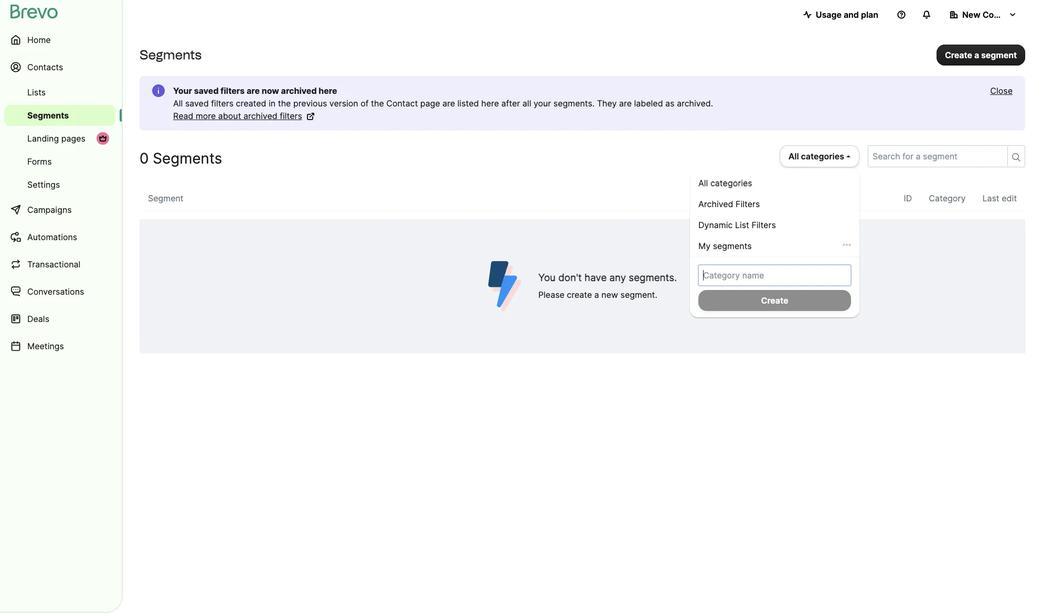 Task type: describe. For each thing, give the bounding box(es) containing it.
usage and plan
[[816, 9, 879, 20]]

pages
[[61, 133, 86, 144]]

alert containing your saved filters are now archived here
[[140, 76, 1026, 131]]

landing pages link
[[4, 128, 116, 149]]

last edit
[[983, 193, 1018, 204]]

please
[[539, 290, 565, 300]]

contact
[[387, 98, 418, 109]]

2 horizontal spatial are
[[620, 98, 632, 109]]

plan
[[862, 9, 879, 20]]

conversations link
[[4, 279, 116, 305]]

create for create a segment
[[946, 50, 973, 60]]

edit
[[1002, 193, 1018, 204]]

meetings
[[27, 341, 64, 352]]

create a segment
[[946, 50, 1018, 60]]

categories inside all categories 'button'
[[802, 151, 845, 162]]

forms link
[[4, 151, 116, 172]]

you
[[539, 272, 556, 284]]

0 horizontal spatial here
[[319, 86, 337, 96]]

conversations
[[27, 287, 84, 297]]

search image
[[1013, 153, 1021, 162]]

campaigns link
[[4, 197, 116, 223]]

dynamic
[[699, 220, 733, 231]]

1 vertical spatial segments.
[[629, 272, 677, 284]]

page
[[421, 98, 440, 109]]

all inside your saved filters are now archived here all saved filters created in the previous version of the contact page are listed here after all your segments. they are labeled as archived.
[[173, 98, 183, 109]]

you don't have any segments.
[[539, 272, 677, 284]]

your
[[534, 98, 552, 109]]

new
[[602, 290, 619, 300]]

home link
[[4, 27, 116, 53]]

close
[[991, 86, 1013, 96]]

settings
[[27, 180, 60, 190]]

forms
[[27, 156, 52, 167]]

create button
[[699, 290, 852, 311]]

your saved filters are now archived here all saved filters created in the previous version of the contact page are listed here after all your segments. they are labeled as archived.
[[173, 86, 714, 109]]

your
[[173, 86, 192, 96]]

don't
[[559, 272, 582, 284]]

read more about archived filters
[[173, 111, 302, 121]]

1 horizontal spatial are
[[443, 98, 455, 109]]

transactional link
[[4, 252, 116, 277]]

all
[[523, 98, 532, 109]]

segment.
[[621, 290, 658, 300]]

list
[[736, 220, 750, 231]]

2 the from the left
[[371, 98, 384, 109]]

automations link
[[4, 225, 116, 250]]

2 vertical spatial segments
[[153, 150, 222, 167]]

have
[[585, 272, 607, 284]]

segment
[[148, 193, 184, 204]]

meetings link
[[4, 334, 116, 359]]

all inside 'button'
[[789, 151, 799, 162]]

after
[[502, 98, 521, 109]]

new company button
[[942, 4, 1026, 25]]

1 vertical spatial a
[[595, 290, 600, 300]]

segments. inside your saved filters are now archived here all saved filters created in the previous version of the contact page are listed here after all your segments. they are labeled as archived.
[[554, 98, 595, 109]]

lists
[[27, 87, 46, 98]]

new
[[963, 9, 981, 20]]

please create a new segment.
[[539, 290, 658, 300]]

and
[[844, 9, 860, 20]]

close link
[[991, 85, 1013, 97]]

0 horizontal spatial categories
[[711, 178, 753, 189]]

all categories button
[[780, 145, 860, 167]]

segments link
[[4, 105, 116, 126]]

archived.
[[677, 98, 714, 109]]

in
[[269, 98, 276, 109]]

1 vertical spatial filters
[[211, 98, 234, 109]]



Task type: vqa. For each thing, say whether or not it's contained in the screenshot.
a
yes



Task type: locate. For each thing, give the bounding box(es) containing it.
0 horizontal spatial a
[[595, 290, 600, 300]]

1 the from the left
[[278, 98, 291, 109]]

all
[[173, 98, 183, 109], [789, 151, 799, 162], [699, 178, 709, 189]]

1 horizontal spatial all categories
[[789, 151, 845, 162]]

last
[[983, 193, 1000, 204]]

the right the in at left
[[278, 98, 291, 109]]

dynamic list filters
[[699, 220, 776, 231]]

archived inside your saved filters are now archived here all saved filters created in the previous version of the contact page are listed here after all your segments. they are labeled as archived.
[[281, 86, 317, 96]]

0 vertical spatial segments
[[140, 47, 202, 62]]

1 vertical spatial archived
[[244, 111, 278, 121]]

settings link
[[4, 174, 116, 195]]

Search for a segment search field
[[869, 146, 1004, 167]]

home
[[27, 35, 51, 45]]

0 vertical spatial a
[[975, 50, 980, 60]]

listed
[[458, 98, 479, 109]]

segments down read
[[153, 150, 222, 167]]

previous
[[293, 98, 327, 109]]

segment
[[982, 50, 1018, 60]]

2 vertical spatial all
[[699, 178, 709, 189]]

1 vertical spatial categories
[[711, 178, 753, 189]]

id
[[904, 193, 913, 204]]

filters
[[221, 86, 245, 96], [211, 98, 234, 109], [280, 111, 302, 121]]

0 vertical spatial create
[[946, 50, 973, 60]]

0 horizontal spatial the
[[278, 98, 291, 109]]

read
[[173, 111, 193, 121]]

version
[[330, 98, 358, 109]]

usage and plan button
[[795, 4, 887, 25]]

1 horizontal spatial segments.
[[629, 272, 677, 284]]

1 vertical spatial all
[[789, 151, 799, 162]]

segments
[[713, 241, 752, 252]]

created
[[236, 98, 266, 109]]

deals
[[27, 314, 49, 324]]

my
[[699, 241, 711, 252]]

1 vertical spatial create
[[762, 296, 789, 306]]

archived down created
[[244, 111, 278, 121]]

category
[[930, 193, 966, 204]]

0 horizontal spatial create
[[762, 296, 789, 306]]

transactional
[[27, 259, 81, 270]]

the right of
[[371, 98, 384, 109]]

filters up created
[[221, 86, 245, 96]]

0 segments
[[140, 150, 222, 167]]

0 vertical spatial all categories
[[789, 151, 845, 162]]

automations
[[27, 232, 77, 243]]

archived up previous on the top of the page
[[281, 86, 317, 96]]

saved
[[194, 86, 219, 96], [185, 98, 209, 109]]

are right "page"
[[443, 98, 455, 109]]

contacts
[[27, 62, 63, 72]]

1 vertical spatial here
[[482, 98, 499, 109]]

my segments
[[699, 241, 752, 252]]

1 horizontal spatial create
[[946, 50, 973, 60]]

deals link
[[4, 307, 116, 332]]

1 vertical spatial segments
[[27, 110, 69, 121]]

more
[[196, 111, 216, 121]]

0 horizontal spatial all
[[173, 98, 183, 109]]

1 horizontal spatial archived
[[281, 86, 317, 96]]

1 vertical spatial filters
[[752, 220, 776, 231]]

are right they
[[620, 98, 632, 109]]

0 vertical spatial archived
[[281, 86, 317, 96]]

alert
[[140, 76, 1026, 131]]

filters up list
[[736, 199, 761, 210]]

landing
[[27, 133, 59, 144]]

1 horizontal spatial categories
[[802, 151, 845, 162]]

filters right list
[[752, 220, 776, 231]]

contacts link
[[4, 55, 116, 80]]

create
[[567, 290, 592, 300]]

new company
[[963, 9, 1022, 20]]

here left after
[[482, 98, 499, 109]]

archived
[[281, 86, 317, 96], [244, 111, 278, 121]]

0 vertical spatial here
[[319, 86, 337, 96]]

1 horizontal spatial the
[[371, 98, 384, 109]]

lists link
[[4, 82, 116, 103]]

read more about archived filters link
[[173, 110, 315, 122]]

1 vertical spatial all categories
[[699, 178, 753, 189]]

segments up landing
[[27, 110, 69, 121]]

filters down previous on the top of the page
[[280, 111, 302, 121]]

create a segment button
[[937, 44, 1026, 65]]

segments.
[[554, 98, 595, 109], [629, 272, 677, 284]]

campaigns
[[27, 205, 72, 215]]

2 horizontal spatial all
[[789, 151, 799, 162]]

a inside button
[[975, 50, 980, 60]]

of
[[361, 98, 369, 109]]

0 vertical spatial filters
[[221, 86, 245, 96]]

0 horizontal spatial all categories
[[699, 178, 753, 189]]

left___rvooi image
[[99, 134, 107, 143]]

here up version at the top
[[319, 86, 337, 96]]

0 vertical spatial filters
[[736, 199, 761, 210]]

landing pages
[[27, 133, 86, 144]]

segments
[[140, 47, 202, 62], [27, 110, 69, 121], [153, 150, 222, 167]]

segments up your
[[140, 47, 202, 62]]

1 horizontal spatial all
[[699, 178, 709, 189]]

0 vertical spatial all
[[173, 98, 183, 109]]

labeled
[[635, 98, 663, 109]]

1 horizontal spatial a
[[975, 50, 980, 60]]

segments. up 'segment.'
[[629, 272, 677, 284]]

as
[[666, 98, 675, 109]]

all categories inside all categories 'button'
[[789, 151, 845, 162]]

are
[[247, 86, 260, 96], [443, 98, 455, 109], [620, 98, 632, 109]]

segments. right "your"
[[554, 98, 595, 109]]

create for create
[[762, 296, 789, 306]]

1 vertical spatial saved
[[185, 98, 209, 109]]

are up created
[[247, 86, 260, 96]]

1 horizontal spatial here
[[482, 98, 499, 109]]

0 horizontal spatial archived
[[244, 111, 278, 121]]

0 horizontal spatial segments.
[[554, 98, 595, 109]]

company
[[983, 9, 1022, 20]]

filters up the about
[[211, 98, 234, 109]]

search button
[[1008, 146, 1025, 166]]

0 vertical spatial categories
[[802, 151, 845, 162]]

now
[[262, 86, 279, 96]]

about
[[218, 111, 241, 121]]

0 vertical spatial segments.
[[554, 98, 595, 109]]

saved up more
[[185, 98, 209, 109]]

saved right your
[[194, 86, 219, 96]]

0 vertical spatial saved
[[194, 86, 219, 96]]

a left 'new'
[[595, 290, 600, 300]]

they
[[597, 98, 617, 109]]

0 horizontal spatial are
[[247, 86, 260, 96]]

archived
[[699, 199, 734, 210]]

2 vertical spatial filters
[[280, 111, 302, 121]]

usage
[[816, 9, 842, 20]]

any
[[610, 272, 626, 284]]

here
[[319, 86, 337, 96], [482, 98, 499, 109]]

the
[[278, 98, 291, 109], [371, 98, 384, 109]]

a
[[975, 50, 980, 60], [595, 290, 600, 300]]

filters
[[736, 199, 761, 210], [752, 220, 776, 231]]

a left segment
[[975, 50, 980, 60]]

archived filters
[[699, 199, 761, 210]]

0
[[140, 150, 149, 167]]

create
[[946, 50, 973, 60], [762, 296, 789, 306]]



